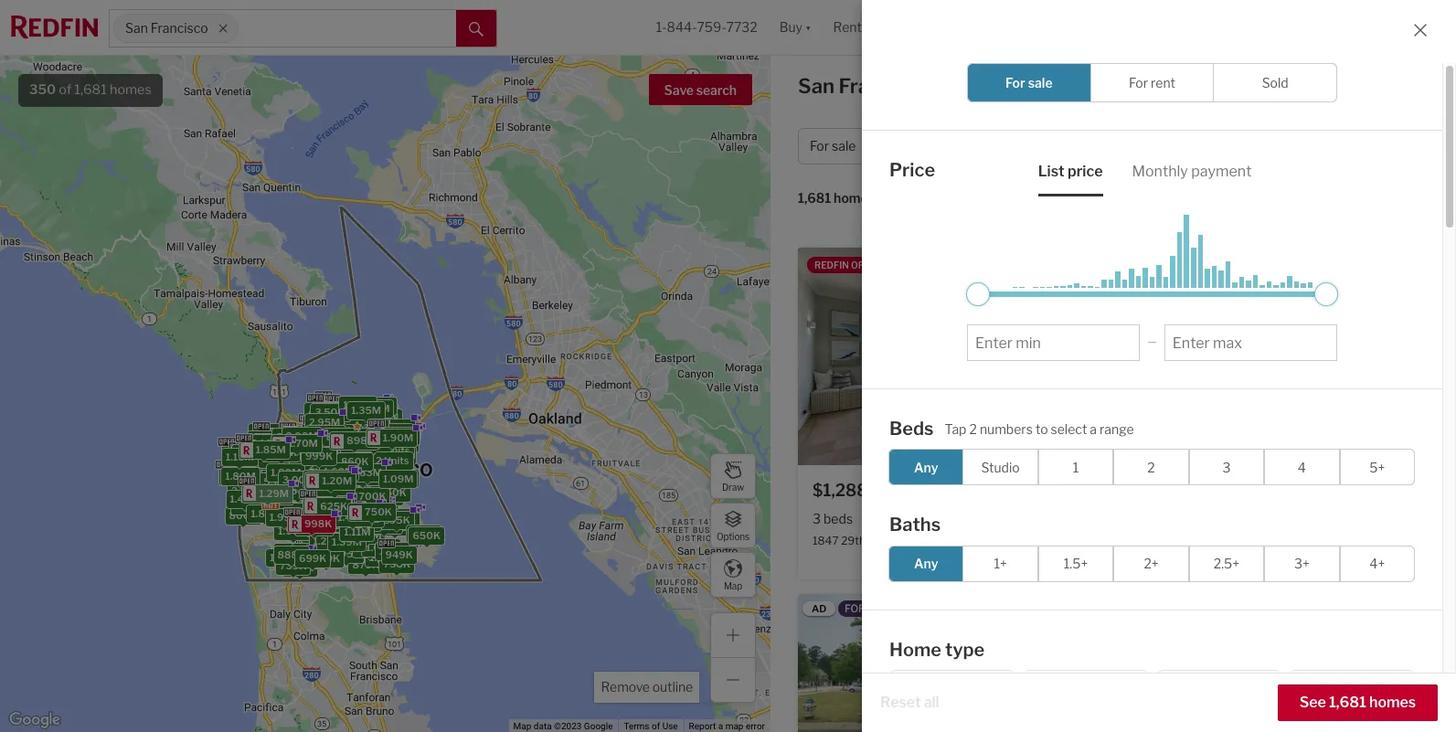Task type: describe. For each thing, give the bounding box(es) containing it.
1+ radio
[[963, 545, 1039, 582]]

dr,
[[1205, 534, 1218, 548]]

options button
[[711, 503, 756, 549]]

5.95m
[[275, 485, 307, 498]]

0 vertical spatial 879k
[[330, 453, 357, 465]]

3.30m
[[276, 430, 308, 443]]

draw
[[722, 481, 744, 492]]

1.09m
[[383, 473, 413, 486]]

1 vertical spatial 550k
[[350, 519, 378, 532]]

1 vertical spatial 789k
[[331, 458, 358, 471]]

645k
[[323, 424, 350, 437]]

option group containing for sale
[[968, 63, 1338, 102]]

ave,
[[868, 534, 890, 548]]

3 for 3 baths
[[863, 511, 872, 527]]

0 vertical spatial 599k
[[286, 432, 314, 445]]

redfin for redfin open today, 12pm to 2pm
[[815, 260, 849, 271]]

2 vertical spatial 599k
[[286, 561, 313, 574]]

0 vertical spatial homes
[[110, 81, 152, 98]]

1.38m
[[315, 493, 345, 506]]

type
[[946, 639, 985, 661]]

0 horizontal spatial 849k
[[345, 413, 373, 425]]

house
[[936, 705, 969, 719]]

5pm
[[1226, 260, 1247, 271]]

1 vertical spatial 1.53m
[[256, 475, 286, 488]]

2 vertical spatial 2.30m
[[354, 496, 385, 508]]

report a map error link
[[689, 722, 765, 732]]

2 vertical spatial 1.25m
[[311, 525, 341, 538]]

monthly
[[1133, 162, 1189, 180]]

tap 2 numbers to select a range
[[945, 421, 1135, 437]]

3.40m
[[314, 404, 346, 417]]

0 vertical spatial 898k
[[346, 434, 374, 447]]

francisco, for 50
[[1242, 534, 1294, 548]]

data
[[534, 722, 552, 732]]

1 horizontal spatial 799k
[[340, 461, 367, 474]]

2pm
[[956, 260, 976, 271]]

978k
[[389, 430, 416, 442]]

2.39m
[[364, 432, 395, 444]]

1 horizontal spatial 699k
[[410, 528, 438, 541]]

remove san francisco image
[[217, 23, 228, 34]]

1.23m
[[380, 426, 409, 439]]

payment
[[1192, 162, 1252, 180]]

1-844-759-7732 link
[[656, 20, 758, 35]]

0 horizontal spatial 3.20m
[[283, 493, 315, 506]]

2 vertical spatial 1.45m
[[364, 485, 394, 498]]

595k
[[333, 548, 360, 561]]

1-
[[656, 20, 667, 35]]

favorite button image
[[1065, 480, 1089, 504]]

865k
[[349, 422, 377, 435]]

650k
[[412, 529, 440, 542]]

0 vertical spatial 1.53m
[[226, 447, 256, 460]]

submit search image
[[469, 22, 484, 36]]

option group down range
[[889, 449, 1416, 486]]

mins
[[1175, 606, 1199, 617]]

favorite button image
[[1388, 480, 1412, 504]]

homes inside button
[[1370, 694, 1417, 711]]

350
[[29, 81, 56, 98]]

4.65m
[[313, 403, 345, 416]]

see 1,681 homes
[[1300, 694, 1417, 711]]

739k
[[279, 559, 306, 572]]

2 checkbox
[[1114, 449, 1189, 486]]

1.10m up 1.78m
[[260, 432, 289, 445]]

ft
[[969, 511, 979, 527]]

1,681 inside button
[[1330, 694, 1367, 711]]

san francisco, ca homes for sale
[[798, 74, 1119, 98]]

0 vertical spatial 749k
[[372, 432, 399, 445]]

1.5+
[[1064, 556, 1088, 572]]

1 vertical spatial 878k
[[278, 546, 305, 559]]

19.8m
[[252, 427, 283, 439]]

thu,
[[1202, 260, 1224, 271]]

0 horizontal spatial a
[[719, 722, 724, 732]]

market insights link
[[1228, 59, 1337, 100]]

video
[[1267, 606, 1296, 617]]

2.74m
[[329, 493, 360, 506]]

725k
[[343, 436, 370, 449]]

draw button
[[711, 454, 756, 499]]

1 horizontal spatial 1,681
[[798, 191, 831, 206]]

29th
[[841, 534, 866, 548]]

3.75m
[[334, 453, 365, 465]]

home type
[[890, 639, 985, 661]]

4 for 4
[[1298, 460, 1307, 475]]

2.80m down 2.74m on the left bottom of the page
[[328, 508, 360, 521]]

1 vertical spatial 699k
[[299, 552, 326, 565]]

select
[[1051, 421, 1088, 437]]

price
[[890, 159, 936, 181]]

for inside for sale button
[[810, 138, 829, 154]]

0 horizontal spatial 675k
[[339, 425, 366, 438]]

baths
[[890, 514, 941, 536]]

600k
[[305, 449, 333, 462]]

2.90m
[[326, 418, 358, 431]]

1.10m down 2.48m
[[315, 444, 344, 457]]

1.48m
[[369, 551, 399, 564]]

1.59m
[[347, 516, 377, 529]]

1 vertical spatial 898k
[[371, 490, 399, 503]]

remove
[[601, 679, 650, 695]]

314k
[[343, 452, 369, 464]]

4 units
[[324, 466, 358, 479]]

favorite button checkbox for $998,000
[[1388, 480, 1412, 504]]

1.19m
[[369, 518, 398, 531]]

map for map
[[724, 580, 743, 591]]

950k up 595k
[[333, 533, 361, 545]]

0 horizontal spatial 1.00m
[[320, 541, 351, 554]]

0 vertical spatial 5
[[347, 422, 354, 435]]

635k
[[381, 520, 408, 533]]

market insights
[[1228, 80, 1337, 97]]

1.78m
[[267, 446, 296, 459]]

1 horizontal spatial 849k
[[376, 447, 403, 460]]

888k
[[277, 549, 305, 561]]

insights
[[1282, 80, 1337, 97]]

to
[[1036, 421, 1049, 437]]

&
[[1258, 606, 1266, 617]]

0 horizontal spatial 2.10m
[[251, 437, 281, 450]]

google image
[[5, 709, 65, 733]]

2 vertical spatial 749k
[[334, 471, 361, 483]]

see 1,681 homes button
[[1278, 685, 1438, 722]]

rent
[[1151, 75, 1176, 91]]

1 horizontal spatial 2.10m
[[293, 448, 323, 461]]

2.48m
[[311, 425, 343, 438]]

2.5+ radio
[[1189, 545, 1265, 582]]

7.70m
[[353, 422, 385, 435]]

Enter max text field
[[1173, 334, 1330, 352]]

1 vertical spatial 2.30m
[[288, 469, 320, 482]]

2.80m up 1.38m
[[310, 471, 342, 484]]

3+
[[1295, 556, 1310, 572]]

new
[[1138, 606, 1160, 617]]

ca for 1847 29th ave, san francisco, ca 94122
[[968, 534, 983, 548]]

remove outline
[[601, 679, 693, 695]]

0 vertical spatial 878k
[[383, 429, 410, 442]]

4 for 4 units
[[324, 466, 331, 479]]

759-
[[697, 20, 727, 35]]

1 horizontal spatial 1.68m
[[307, 498, 337, 511]]

1 vertical spatial 1.99m
[[269, 511, 300, 524]]

1 horizontal spatial 629k
[[363, 402, 390, 414]]

475k
[[299, 469, 326, 482]]

open for thu,
[[1174, 260, 1200, 271]]

1 horizontal spatial 1.00m
[[366, 542, 396, 554]]

5.25m
[[325, 467, 356, 479]]

50 burlwood dr, san francisco, ca 94127
[[1136, 534, 1346, 548]]

sale
[[1077, 74, 1119, 98]]

monthly payment element
[[1133, 147, 1252, 196]]

maximum price slider
[[1315, 282, 1339, 306]]

2 vertical spatial 550k
[[296, 546, 324, 559]]

for sale inside button
[[810, 138, 856, 154]]

of for terms
[[652, 722, 660, 732]]

1 vertical spatial 1.05m
[[378, 427, 409, 440]]

ca for 50 burlwood dr, san francisco, ca 94127
[[1296, 534, 1311, 548]]

1-844-759-7732
[[656, 20, 758, 35]]

report a map error
[[689, 722, 765, 732]]

previous button image
[[1136, 348, 1154, 366]]

1 vertical spatial 1.39m
[[332, 536, 362, 548]]

studio
[[982, 460, 1020, 475]]

to for 2pm
[[941, 260, 954, 271]]

0 vertical spatial 1,681
[[74, 81, 107, 98]]

0 horizontal spatial 799k
[[295, 553, 322, 566]]

1.5+ radio
[[1039, 545, 1114, 582]]

save search
[[664, 82, 737, 98]]

Land checkbox
[[1290, 670, 1416, 733]]

1 horizontal spatial homes
[[834, 191, 875, 206]]

©2023
[[554, 722, 582, 732]]

1 vertical spatial 749k
[[307, 456, 335, 469]]

94122
[[986, 534, 1018, 548]]

94127
[[1314, 534, 1346, 548]]

of for 350
[[59, 81, 72, 98]]

report
[[689, 722, 716, 732]]

7732
[[727, 20, 758, 35]]

0 vertical spatial 2.95m
[[308, 416, 340, 429]]

8pm
[[1264, 260, 1285, 271]]

google
[[584, 722, 613, 732]]

any for studio
[[914, 460, 939, 475]]

0 vertical spatial 2.30m
[[354, 419, 386, 431]]



Task type: vqa. For each thing, say whether or not it's contained in the screenshot.
top 1.05m
yes



Task type: locate. For each thing, give the bounding box(es) containing it.
1 horizontal spatial 1
[[1073, 460, 1079, 475]]

849k down 1.47m
[[345, 413, 373, 425]]

968k
[[347, 412, 375, 425]]

None search field
[[238, 10, 456, 47]]

map left data
[[514, 722, 532, 732]]

favorite button checkbox
[[1065, 480, 1089, 504], [1388, 480, 1412, 504]]

list price element
[[1039, 147, 1103, 196]]

for
[[1045, 74, 1073, 98]]

799k
[[340, 461, 367, 474], [295, 553, 322, 566]]

1 favorite button checkbox from the left
[[1065, 480, 1089, 504]]

749k
[[372, 432, 399, 445], [307, 456, 335, 469], [334, 471, 361, 483]]

3 beds
[[813, 511, 853, 527]]

0 vertical spatial 4.30m
[[325, 466, 357, 479]]

0 vertical spatial 5 units
[[347, 422, 381, 435]]

2+
[[1144, 556, 1159, 572]]

1.53m down 1.78m
[[256, 475, 286, 488]]

2 to from the left
[[1249, 260, 1262, 271]]

for sale inside option
[[1006, 75, 1053, 91]]

0 vertical spatial a
[[1090, 421, 1097, 437]]

1.99m
[[347, 414, 377, 427], [269, 511, 300, 524]]

1,513 sq ft
[[918, 511, 979, 527]]

4.00m
[[325, 418, 358, 430]]

1
[[353, 428, 358, 441], [1073, 460, 1079, 475]]

map region
[[0, 0, 927, 733]]

option group up monthly
[[968, 63, 1338, 102]]

1 vertical spatial 879k
[[352, 558, 379, 571]]

2.5+
[[1214, 556, 1240, 572]]

675k
[[372, 425, 399, 438], [339, 425, 366, 438]]

1 horizontal spatial 5
[[347, 422, 354, 435]]

1 inside map region
[[353, 428, 358, 441]]

50
[[1136, 534, 1151, 548]]

san right ave,
[[892, 534, 912, 548]]

redfin
[[815, 260, 849, 271], [1138, 260, 1172, 271]]

4 right '3' option
[[1298, 460, 1307, 475]]

1 open from the left
[[851, 260, 878, 271]]

0 horizontal spatial of
[[59, 81, 72, 98]]

san
[[125, 20, 148, 36], [798, 74, 835, 98], [892, 534, 912, 548], [1220, 534, 1240, 548]]

any inside any checkbox
[[914, 460, 939, 475]]

2.95m
[[308, 416, 340, 429], [344, 506, 376, 519]]

0 vertical spatial 1.39m
[[382, 449, 412, 462]]

sale left sale
[[1028, 75, 1053, 91]]

4+ radio
[[1340, 545, 1416, 582]]

1.25m down the 600k
[[315, 463, 345, 475]]

1.10m down 988k at the left bottom of page
[[235, 470, 264, 483]]

1,681
[[74, 81, 107, 98], [798, 191, 831, 206], [1330, 694, 1367, 711]]

545k
[[343, 429, 371, 442]]

1 vertical spatial 5
[[329, 489, 336, 502]]

8.50m
[[307, 422, 340, 434]]

0 vertical spatial 1.45m
[[340, 416, 371, 429]]

1,681 down for sale button
[[798, 191, 831, 206]]

1 horizontal spatial 675k
[[372, 425, 399, 438]]

1 vertical spatial sale
[[832, 138, 856, 154]]

5+
[[1370, 460, 1386, 475]]

sale inside option
[[1028, 75, 1053, 91]]

for for for sale option
[[1006, 75, 1026, 91]]

550k down 3.83m
[[350, 519, 378, 532]]

3.20m down "1.43m"
[[283, 493, 315, 506]]

2 horizontal spatial for
[[1129, 75, 1149, 91]]

719k
[[273, 447, 299, 459]]

list
[[1039, 162, 1065, 180]]

1.35m
[[351, 404, 381, 417], [343, 420, 373, 432], [350, 423, 380, 436], [311, 426, 341, 439], [257, 437, 288, 450], [311, 448, 341, 460], [300, 485, 330, 498], [349, 488, 379, 501], [234, 499, 264, 512], [310, 522, 340, 534]]

5+ checkbox
[[1340, 449, 1416, 486]]

for inside for sale option
[[1006, 75, 1026, 91]]

4 inside checkbox
[[1298, 460, 1307, 475]]

for
[[1006, 75, 1026, 91], [1129, 75, 1149, 91], [810, 138, 829, 154]]

minimum price slider
[[967, 282, 990, 306]]

0 horizontal spatial 1,681
[[74, 81, 107, 98]]

map inside button
[[724, 580, 743, 591]]

5
[[347, 422, 354, 435], [329, 489, 336, 502]]

Studio checkbox
[[963, 449, 1039, 486]]

2 inside option
[[1148, 460, 1156, 475]]

879k down 848k
[[352, 558, 379, 571]]

1 vertical spatial 2.95m
[[344, 506, 376, 519]]

3d
[[1243, 606, 1256, 617]]

0 vertical spatial 1.58m
[[328, 450, 358, 462]]

1 horizontal spatial map
[[724, 580, 743, 591]]

favorite button checkbox down select
[[1065, 480, 1089, 504]]

1.25m down 2.55m
[[235, 447, 265, 460]]

800k
[[229, 510, 257, 522]]

550k down 828k at the left bottom of the page
[[296, 546, 324, 559]]

redfin open today, 12pm to 2pm
[[815, 260, 976, 271]]

0 horizontal spatial 4
[[324, 466, 331, 479]]

4.30m down "2.98m"
[[319, 481, 351, 494]]

homes down for sale button
[[834, 191, 875, 206]]

new 41 mins ago
[[1138, 606, 1221, 617]]

any for 1+
[[914, 556, 939, 572]]

0 vertical spatial 1.49m
[[348, 410, 379, 423]]

sq
[[952, 511, 966, 527]]

homes right land
[[1370, 694, 1417, 711]]

1.90m
[[362, 403, 392, 416], [383, 431, 413, 444], [288, 437, 319, 450], [340, 486, 371, 498], [350, 491, 380, 504], [317, 493, 348, 506], [293, 518, 324, 530], [278, 524, 308, 537]]

1.10m
[[260, 432, 289, 445], [315, 444, 344, 457], [235, 470, 264, 483], [355, 478, 384, 491], [331, 529, 360, 542]]

for for for rent checkbox
[[1129, 75, 1149, 91]]

1 vertical spatial 1
[[1073, 460, 1079, 475]]

0 vertical spatial 1
[[353, 428, 358, 441]]

2 horizontal spatial homes
[[1370, 694, 1417, 711]]

1 horizontal spatial 878k
[[383, 429, 410, 442]]

4 down the 600k
[[324, 466, 331, 479]]

12pm
[[914, 260, 939, 271]]

ca down ft
[[968, 534, 983, 548]]

1 vertical spatial for sale
[[810, 138, 856, 154]]

700k
[[358, 490, 386, 503]]

sale inside button
[[832, 138, 856, 154]]

san up for sale button
[[798, 74, 835, 98]]

option group
[[968, 63, 1338, 102], [889, 449, 1416, 486], [889, 545, 1416, 582], [890, 670, 1416, 733]]

open left today,
[[851, 260, 878, 271]]

for up 1,681 homes
[[810, 138, 829, 154]]

729k
[[363, 410, 390, 423]]

For rent checkbox
[[1091, 63, 1215, 102]]

use
[[663, 722, 678, 732]]

1.10m up 595k
[[331, 529, 360, 542]]

1.39m down 1.59m
[[332, 536, 362, 548]]

1,681 right 'see'
[[1330, 694, 1367, 711]]

950k down '750k'
[[364, 520, 392, 533]]

1 horizontal spatial 1.39m
[[382, 449, 412, 462]]

1 vertical spatial a
[[719, 722, 724, 732]]

san right the dr,
[[1220, 534, 1240, 548]]

699k down 828k at the left bottom of the page
[[299, 552, 326, 565]]

2 open from the left
[[1174, 260, 1200, 271]]

2 units
[[381, 431, 415, 444], [381, 437, 414, 450], [376, 445, 410, 458], [375, 455, 409, 468]]

844-
[[667, 20, 697, 35]]

2+ radio
[[1114, 545, 1189, 582]]

3.20m down 625k
[[322, 519, 353, 531]]

photo of 565 ortega st, san francisco, ca 94122 image
[[1121, 594, 1427, 733]]

1 vertical spatial 5 units
[[329, 489, 363, 502]]

0 vertical spatial 1.05m
[[328, 409, 358, 422]]

1.11m
[[344, 525, 370, 538]]

0 vertical spatial 799k
[[340, 461, 367, 474]]

any down the 'beds'
[[914, 460, 939, 475]]

san left francisco
[[125, 20, 148, 36]]

1 horizontal spatial for sale
[[1006, 75, 1053, 91]]

2.80m down 428k at bottom left
[[375, 473, 407, 486]]

save search button
[[649, 74, 753, 105]]

950k down 1.09m
[[378, 487, 406, 500]]

1.50m
[[350, 407, 380, 420], [273, 505, 304, 518], [339, 508, 370, 520], [379, 545, 410, 557], [269, 552, 300, 565]]

redfin for redfin open thu, 5pm to 8pm
[[1138, 260, 1172, 271]]

3 checkbox
[[1189, 449, 1265, 486]]

1.00m down 828k at the left bottom of the page
[[320, 541, 351, 554]]

any down 1847 29th ave, san francisco, ca 94122
[[914, 556, 939, 572]]

for sale button
[[798, 128, 891, 165]]

homes
[[110, 81, 152, 98], [834, 191, 875, 206], [1370, 694, 1417, 711]]

1 horizontal spatial a
[[1090, 421, 1097, 437]]

search
[[697, 82, 737, 98]]

monthly payment
[[1133, 162, 1252, 180]]

for sale left sale
[[1006, 75, 1053, 91]]

1 vertical spatial homes
[[834, 191, 875, 206]]

1 vertical spatial 599k
[[348, 506, 375, 519]]

terms of use
[[624, 722, 678, 732]]

ca
[[940, 74, 969, 98], [968, 534, 983, 548], [1296, 534, 1311, 548]]

a
[[1090, 421, 1097, 437], [719, 722, 724, 732]]

2 favorite button checkbox from the left
[[1388, 480, 1412, 504]]

0 vertical spatial map
[[724, 580, 743, 591]]

1.10m up 840k
[[355, 478, 384, 491]]

1.58m down 860k
[[336, 472, 366, 485]]

1 vertical spatial 1.25m
[[315, 463, 345, 475]]

House checkbox
[[890, 670, 1016, 733]]

tour
[[1298, 606, 1324, 617]]

1 vertical spatial map
[[514, 722, 532, 732]]

For sale checkbox
[[968, 63, 1092, 102]]

1 checkbox
[[1039, 449, 1114, 486]]

0 horizontal spatial for
[[810, 138, 829, 154]]

1 vertical spatial any
[[914, 556, 939, 572]]

0 horizontal spatial redfin
[[815, 260, 849, 271]]

open left thu, at the top of page
[[1174, 260, 1200, 271]]

3 inside option
[[1223, 460, 1231, 475]]

1 vertical spatial 1.58m
[[336, 472, 366, 485]]

3 left baths
[[863, 511, 872, 527]]

1 inside option
[[1073, 460, 1079, 475]]

see
[[1300, 694, 1327, 711]]

1.33m
[[336, 465, 366, 478], [352, 467, 382, 479], [321, 484, 351, 497]]

to for 8pm
[[1249, 260, 1262, 271]]

879k up 4 units
[[330, 453, 357, 465]]

numbers
[[980, 421, 1033, 437]]

2 any from the top
[[914, 556, 939, 572]]

790k
[[344, 440, 371, 453]]

2.30m
[[354, 419, 386, 431], [288, 469, 320, 482], [354, 496, 385, 508]]

redfin left today,
[[815, 260, 849, 271]]

3+ radio
[[1265, 545, 1340, 582]]

0 vertical spatial sale
[[1028, 75, 1053, 91]]

2 horizontal spatial 1,681
[[1330, 694, 1367, 711]]

1.00m up 738k
[[366, 542, 396, 554]]

3.60m
[[322, 401, 354, 414]]

1.28m
[[338, 466, 368, 479]]

to left '2pm'
[[941, 260, 954, 271]]

1 vertical spatial 799k
[[295, 553, 322, 566]]

4 checkbox
[[1265, 449, 1340, 486]]

map down options
[[724, 580, 743, 591]]

a left 'map'
[[719, 722, 724, 732]]

699k right 635k in the bottom left of the page
[[410, 528, 438, 541]]

2 redfin from the left
[[1138, 260, 1172, 271]]

2.40m
[[346, 407, 378, 420], [231, 484, 263, 497], [333, 496, 365, 509]]

4 inside map region
[[324, 466, 331, 479]]

0 horizontal spatial to
[[941, 260, 954, 271]]

1 horizontal spatial 3
[[863, 511, 872, 527]]

1 any from the top
[[914, 460, 939, 475]]

1 vertical spatial 1.45m
[[336, 459, 366, 472]]

3 for 3 beds
[[813, 511, 821, 527]]

1 horizontal spatial 2.95m
[[344, 506, 376, 519]]

0 vertical spatial 1.25m
[[235, 447, 265, 460]]

map for map data ©2023 google
[[514, 722, 532, 732]]

0 horizontal spatial homes
[[110, 81, 152, 98]]

0 horizontal spatial 2.95m
[[308, 416, 340, 429]]

1.39m down 438k
[[382, 449, 412, 462]]

1.53m
[[226, 447, 256, 460], [256, 475, 286, 488]]

any inside any radio
[[914, 556, 939, 572]]

for sale up 1,681 homes
[[810, 138, 856, 154]]

of left use
[[652, 722, 660, 732]]

1 to from the left
[[941, 260, 954, 271]]

0 horizontal spatial map
[[514, 722, 532, 732]]

home
[[890, 639, 942, 661]]

1.60m
[[323, 465, 354, 478], [301, 468, 332, 481], [325, 500, 356, 513], [296, 505, 327, 518], [299, 520, 330, 533]]

None checkbox
[[1023, 670, 1149, 733], [1156, 670, 1282, 733], [1023, 670, 1149, 733], [1156, 670, 1282, 733]]

1 redfin from the left
[[815, 260, 849, 271]]

1 horizontal spatial favorite button checkbox
[[1388, 480, 1412, 504]]

0 horizontal spatial 629k
[[315, 500, 342, 513]]

1.42m
[[348, 408, 378, 421]]

redfin left thu, at the top of page
[[1138, 260, 1172, 271]]

1 horizontal spatial 1.99m
[[347, 414, 377, 427]]

for inside for rent checkbox
[[1129, 75, 1149, 91]]

favorite button checkbox up 4+ option
[[1388, 480, 1412, 504]]

beds
[[824, 511, 853, 527]]

3 for 3
[[1223, 460, 1231, 475]]

beds
[[890, 417, 934, 439]]

sale up 1,681 homes
[[832, 138, 856, 154]]

for left rent
[[1129, 75, 1149, 91]]

Enter min text field
[[976, 334, 1132, 352]]

0 vertical spatial 550k
[[338, 411, 365, 424]]

2.38m
[[367, 411, 399, 424]]

3 left beds
[[813, 511, 821, 527]]

1,681 right 350 on the left of the page
[[74, 81, 107, 98]]

map
[[726, 722, 744, 732]]

1 vertical spatial 1.49m
[[350, 512, 380, 525]]

option group down the new
[[890, 670, 1416, 733]]

0 horizontal spatial 1.39m
[[332, 536, 362, 548]]

550k down 1.47m
[[338, 411, 365, 424]]

1 vertical spatial 3.20m
[[322, 519, 353, 531]]

4.25m
[[306, 424, 338, 437]]

0 horizontal spatial 5
[[329, 489, 336, 502]]

outline
[[653, 679, 693, 695]]

to right '5pm'
[[1249, 260, 1262, 271]]

1.58m down 670k on the bottom of the page
[[328, 450, 358, 462]]

3 up 50 burlwood dr, san francisco, ca 94127
[[1223, 460, 1231, 475]]

4.30m down 3.75m
[[325, 466, 357, 479]]

homes down san francisco
[[110, 81, 152, 98]]

Any checkbox
[[889, 449, 964, 486]]

open for today,
[[851, 260, 878, 271]]

1.25m
[[235, 447, 265, 460], [315, 463, 345, 475], [311, 525, 341, 538]]

to
[[941, 260, 954, 271], [1249, 260, 1262, 271]]

1 vertical spatial 1,681
[[798, 191, 831, 206]]

of
[[59, 81, 72, 98], [652, 722, 660, 732]]

840k
[[348, 495, 376, 508]]

0 horizontal spatial 1.05m
[[328, 409, 358, 422]]

burlwood
[[1153, 534, 1202, 548]]

save
[[664, 82, 694, 98]]

ca left homes
[[940, 74, 969, 98]]

map button
[[711, 552, 756, 598]]

1 horizontal spatial 1.05m
[[378, 427, 409, 440]]

1 horizontal spatial 3.20m
[[322, 519, 353, 531]]

988k
[[232, 452, 260, 465]]

range
[[1100, 421, 1135, 437]]

ca up 3+
[[1296, 534, 1311, 548]]

1 horizontal spatial open
[[1174, 260, 1200, 271]]

favorite button checkbox for $1,288,000
[[1065, 480, 1089, 504]]

738k
[[383, 558, 410, 571]]

1.53m down 2.55m
[[226, 447, 256, 460]]

2 vertical spatial homes
[[1370, 694, 1417, 711]]

0 vertical spatial 789k
[[342, 440, 369, 453]]

899k
[[311, 425, 338, 438], [261, 432, 288, 445], [340, 445, 368, 458], [339, 457, 366, 470], [371, 466, 399, 479], [335, 470, 362, 482], [349, 470, 376, 483], [337, 494, 365, 507], [388, 511, 416, 524], [303, 549, 330, 561]]

for left the for
[[1006, 75, 1026, 91]]

2.55m
[[251, 433, 282, 446]]

0 vertical spatial 3.20m
[[283, 493, 315, 506]]

a left range
[[1090, 421, 1097, 437]]

670k
[[332, 434, 359, 447]]

0 horizontal spatial 1.99m
[[269, 511, 300, 524]]

1.25m down 989k
[[311, 525, 341, 538]]

francisco, for 1847
[[914, 534, 966, 548]]

849k down 2.39m
[[376, 447, 403, 460]]

option group up the new
[[889, 545, 1416, 582]]

of right 350 on the left of the page
[[59, 81, 72, 98]]

Any radio
[[889, 545, 964, 582]]

1 vertical spatial 4.30m
[[319, 481, 351, 494]]

option group containing house
[[890, 670, 1416, 733]]

0 horizontal spatial 1.68m
[[230, 506, 260, 518]]

0 horizontal spatial favorite button checkbox
[[1065, 480, 1089, 504]]

Sold checkbox
[[1214, 63, 1338, 102]]

750k
[[364, 506, 392, 519]]

1+
[[994, 556, 1008, 572]]

terms of use link
[[624, 722, 678, 732]]

ad region
[[798, 594, 1104, 733]]

photo of 1847 29th ave, san francisco, ca 94122 image
[[798, 248, 1104, 465]]

1 vertical spatial 629k
[[315, 500, 342, 513]]

0 vertical spatial for sale
[[1006, 75, 1053, 91]]

2.08m
[[256, 436, 288, 449]]

2.68m
[[268, 481, 299, 494]]

photo of 50 burlwood dr, san francisco, ca 94127 image
[[1121, 248, 1427, 465]]



